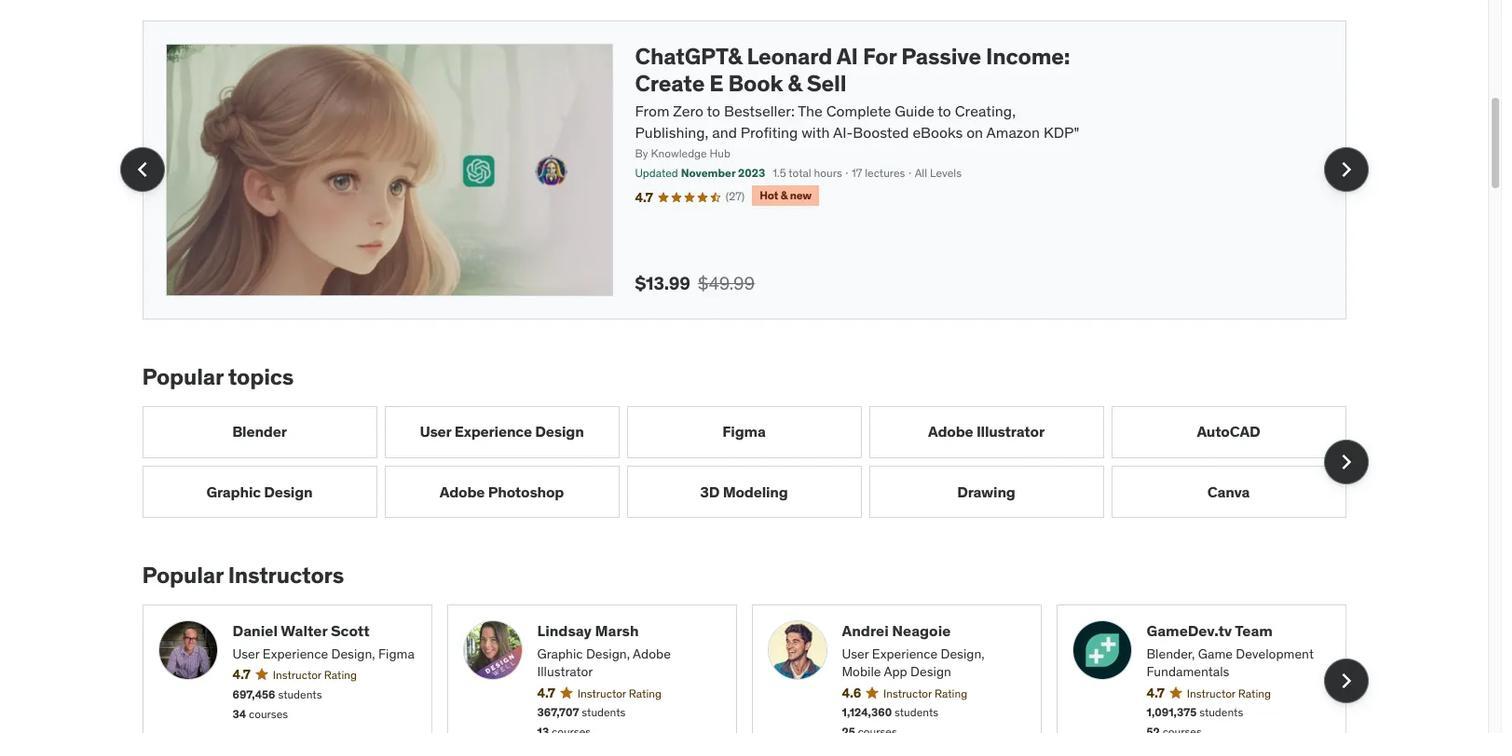 Task type: describe. For each thing, give the bounding box(es) containing it.
lindsay marsh link
[[537, 621, 721, 642]]

1.5 total hours
[[773, 166, 842, 180]]

graphic design link
[[142, 466, 377, 518]]

andrei neagoie link
[[842, 621, 1025, 642]]

daniel
[[232, 622, 278, 640]]

instructor for graphic
[[578, 686, 626, 700]]

instructor for scott
[[273, 668, 321, 682]]

passive
[[901, 42, 981, 71]]

hub
[[710, 147, 731, 161]]

2023
[[738, 166, 765, 180]]

experience inside the andrei neagoie user experience design, mobile app design
[[872, 645, 938, 662]]

hot
[[760, 188, 778, 202]]

canva
[[1207, 482, 1250, 501]]

drawing link
[[869, 466, 1104, 518]]

adobe photoshop link
[[384, 466, 619, 518]]

0 horizontal spatial design
[[264, 482, 313, 501]]

hot & new
[[760, 188, 812, 202]]

ai
[[837, 42, 858, 71]]

instructor rating for blender,
[[1187, 686, 1271, 700]]

4.6
[[842, 685, 861, 701]]

3d modeling
[[700, 482, 788, 501]]

adobe inside lindsay marsh graphic design, adobe illustrator
[[633, 645, 671, 662]]

design, inside the andrei neagoie user experience design, mobile app design
[[941, 645, 985, 662]]

and
[[712, 123, 737, 142]]

& inside 'chatgpt& leonard ai for passive income: create e book & sell from zero to bestseller: the complete guide to creating, publishing, and profiting with ai-boosted ebooks on amazon kdp" by knowledge hub'
[[788, 69, 802, 98]]

new
[[790, 188, 812, 202]]

daniel walter scott user experience design, figma
[[232, 622, 415, 662]]

graphic design
[[206, 482, 313, 501]]

$49.99
[[698, 272, 755, 294]]

gamedev.tv team link
[[1147, 621, 1330, 642]]

autocad link
[[1111, 406, 1346, 458]]

$13.99 $49.99
[[635, 272, 755, 294]]

lindsay marsh graphic design, adobe illustrator
[[537, 622, 671, 680]]

by
[[635, 147, 648, 161]]

the
[[798, 102, 823, 121]]

students inside 697,456 students 34 courses
[[278, 688, 322, 702]]

updated
[[635, 166, 678, 180]]

1 horizontal spatial user
[[420, 422, 451, 441]]

lectures
[[865, 166, 905, 180]]

autocad
[[1197, 422, 1260, 441]]

rating for marsh
[[629, 686, 662, 700]]

1,124,360 students
[[842, 706, 938, 720]]

neagoie
[[892, 622, 951, 640]]

complete
[[826, 102, 891, 121]]

user experience design
[[420, 422, 584, 441]]

graphic inside lindsay marsh graphic design, adobe illustrator
[[537, 645, 583, 662]]

development
[[1236, 645, 1314, 662]]

user inside daniel walter scott user experience design, figma
[[232, 645, 259, 662]]

4.7 for blender,
[[1147, 685, 1165, 701]]

total
[[789, 166, 811, 180]]

chatgpt& leonard ai for passive income: create e book & sell from zero to bestseller: the complete guide to creating, publishing, and profiting with ai-boosted ebooks on amazon kdp" by knowledge hub
[[635, 42, 1079, 161]]

17 lectures
[[852, 166, 905, 180]]

gamedev.tv team blender, game development fundamentals
[[1147, 622, 1314, 680]]

modeling
[[723, 482, 788, 501]]

next image for popular topics
[[1331, 447, 1361, 477]]

chatgpt&
[[635, 42, 742, 71]]

students for lindsay marsh
[[582, 706, 626, 720]]

andrei neagoie user experience design, mobile app design
[[842, 622, 985, 680]]

4.7 for scott
[[232, 666, 251, 683]]

adobe photoshop
[[440, 482, 564, 501]]

1.5
[[773, 166, 786, 180]]

amazon
[[986, 123, 1040, 142]]

user inside the andrei neagoie user experience design, mobile app design
[[842, 645, 869, 662]]

zero
[[673, 102, 703, 121]]

ai-
[[833, 123, 853, 142]]

income:
[[986, 42, 1070, 71]]

blender link
[[142, 406, 377, 458]]

students for gamedev.tv team
[[1199, 706, 1243, 720]]

illustrator inside lindsay marsh graphic design, adobe illustrator
[[537, 664, 593, 680]]

andrei
[[842, 622, 889, 640]]

697,456 students 34 courses
[[232, 688, 322, 721]]

instructor for user
[[883, 686, 932, 700]]

lindsay
[[537, 622, 592, 640]]

book
[[728, 69, 783, 98]]

instructor rating for user
[[883, 686, 967, 700]]

popular instructors
[[142, 561, 344, 590]]

walter
[[281, 622, 327, 640]]

creating,
[[955, 102, 1016, 121]]

next image for popular instructors
[[1331, 666, 1361, 696]]

kdp"
[[1044, 123, 1079, 142]]

publishing,
[[635, 123, 709, 142]]

marsh
[[595, 622, 639, 640]]

all levels
[[915, 166, 962, 180]]

3d
[[700, 482, 720, 501]]

popular for popular topics
[[142, 362, 223, 391]]

user experience design link
[[384, 406, 619, 458]]

17
[[852, 166, 862, 180]]

ebooks
[[913, 123, 963, 142]]

experience inside daniel walter scott user experience design, figma
[[263, 645, 328, 662]]

game
[[1198, 645, 1233, 662]]

rating for walter
[[324, 668, 357, 682]]

create
[[635, 69, 705, 98]]

0 horizontal spatial graphic
[[206, 482, 261, 501]]



Task type: vqa. For each thing, say whether or not it's contained in the screenshot.
Social
no



Task type: locate. For each thing, give the bounding box(es) containing it.
0 vertical spatial next image
[[1331, 155, 1361, 185]]

courses
[[249, 707, 288, 721]]

sell
[[807, 69, 846, 98]]

carousel element containing daniel walter scott
[[142, 605, 1368, 733]]

with
[[802, 123, 830, 142]]

design, inside lindsay marsh graphic design, adobe illustrator
[[586, 645, 630, 662]]

updated november 2023
[[635, 166, 765, 180]]

scott
[[331, 622, 370, 640]]

figma inside daniel walter scott user experience design, figma
[[378, 645, 415, 662]]

2 horizontal spatial design
[[910, 664, 951, 680]]

0 vertical spatial carousel element
[[120, 20, 1368, 319]]

blender,
[[1147, 645, 1195, 662]]

boosted
[[853, 123, 909, 142]]

instructors
[[228, 561, 344, 590]]

4.7 for graphic
[[537, 685, 555, 701]]

user up mobile
[[842, 645, 869, 662]]

user down "daniel"
[[232, 645, 259, 662]]

0 horizontal spatial illustrator
[[537, 664, 593, 680]]

experience up app
[[872, 645, 938, 662]]

1 horizontal spatial experience
[[454, 422, 532, 441]]

0 vertical spatial design
[[535, 422, 584, 441]]

students right 367,707
[[582, 706, 626, 720]]

design inside the andrei neagoie user experience design, mobile app design
[[910, 664, 951, 680]]

illustrator up drawing
[[977, 422, 1045, 441]]

2 to from the left
[[938, 102, 951, 121]]

students down app
[[895, 706, 938, 720]]

students up courses
[[278, 688, 322, 702]]

0 vertical spatial &
[[788, 69, 802, 98]]

2 popular from the top
[[142, 561, 223, 590]]

adobe
[[928, 422, 973, 441], [440, 482, 485, 501], [633, 645, 671, 662]]

graphic down blender link
[[206, 482, 261, 501]]

design up photoshop
[[535, 422, 584, 441]]

daniel walter scott link
[[232, 621, 416, 642]]

4.7
[[635, 189, 653, 206], [232, 666, 251, 683], [537, 685, 555, 701], [1147, 685, 1165, 701]]

0 horizontal spatial to
[[707, 102, 720, 121]]

3d modeling link
[[627, 466, 861, 518]]

popular instructors element
[[142, 561, 1368, 733]]

& left sell
[[788, 69, 802, 98]]

3 next image from the top
[[1331, 666, 1361, 696]]

1 vertical spatial illustrator
[[537, 664, 593, 680]]

adobe left photoshop
[[440, 482, 485, 501]]

carousel element for popular instructors
[[142, 605, 1368, 733]]

hours
[[814, 166, 842, 180]]

instructor up 697,456 students 34 courses
[[273, 668, 321, 682]]

1 vertical spatial design
[[264, 482, 313, 501]]

0 vertical spatial illustrator
[[977, 422, 1045, 441]]

design, inside daniel walter scott user experience design, figma
[[331, 645, 375, 662]]

& right hot
[[781, 188, 788, 202]]

instructor rating up 367,707 students on the left of the page
[[578, 686, 662, 700]]

instructor rating
[[273, 668, 357, 682], [578, 686, 662, 700], [883, 686, 967, 700], [1187, 686, 1271, 700]]

design, down marsh
[[586, 645, 630, 662]]

1 vertical spatial popular
[[142, 561, 223, 590]]

2 next image from the top
[[1331, 447, 1361, 477]]

november
[[681, 166, 736, 180]]

instructor rating down app
[[883, 686, 967, 700]]

carousel element containing blender
[[142, 406, 1368, 518]]

design, down andrei neagoie link
[[941, 645, 985, 662]]

design right app
[[910, 664, 951, 680]]

figma up 3d modeling
[[723, 422, 766, 441]]

4.7 down updated
[[635, 189, 653, 206]]

design down blender link
[[264, 482, 313, 501]]

697,456
[[232, 688, 275, 702]]

3 design, from the left
[[941, 645, 985, 662]]

0 horizontal spatial figma
[[378, 645, 415, 662]]

students for andrei neagoie
[[895, 706, 938, 720]]

instructor rating for scott
[[273, 668, 357, 682]]

instructor up 1,091,375 students
[[1187, 686, 1236, 700]]

figma link
[[627, 406, 861, 458]]

0 vertical spatial popular
[[142, 362, 223, 391]]

user
[[420, 422, 451, 441], [232, 645, 259, 662], [842, 645, 869, 662]]

0 vertical spatial adobe
[[928, 422, 973, 441]]

4.7 up "697,456"
[[232, 666, 251, 683]]

1,091,375 students
[[1147, 706, 1243, 720]]

popular for popular instructors
[[142, 561, 223, 590]]

1,124,360
[[842, 706, 892, 720]]

1 vertical spatial next image
[[1331, 447, 1361, 477]]

367,707
[[537, 706, 579, 720]]

students right '1,091,375'
[[1199, 706, 1243, 720]]

1 vertical spatial carousel element
[[142, 406, 1368, 518]]

rating for neagoie
[[935, 686, 967, 700]]

(27)
[[726, 189, 745, 203]]

2 vertical spatial next image
[[1331, 666, 1361, 696]]

1 horizontal spatial illustrator
[[977, 422, 1045, 441]]

to up and
[[707, 102, 720, 121]]

0 vertical spatial graphic
[[206, 482, 261, 501]]

gamedev.tv
[[1147, 622, 1232, 640]]

rating down development
[[1238, 686, 1271, 700]]

1 horizontal spatial graphic
[[537, 645, 583, 662]]

4.7 up 367,707
[[537, 685, 555, 701]]

1,091,375
[[1147, 706, 1197, 720]]

illustrator down lindsay
[[537, 664, 593, 680]]

popular inside popular instructors "element"
[[142, 561, 223, 590]]

4.7 up '1,091,375'
[[1147, 685, 1165, 701]]

all
[[915, 166, 927, 180]]

0 vertical spatial figma
[[723, 422, 766, 441]]

canva link
[[1111, 466, 1346, 518]]

on
[[966, 123, 983, 142]]

2 design, from the left
[[586, 645, 630, 662]]

carousel element for popular topics
[[142, 406, 1368, 518]]

2 vertical spatial carousel element
[[142, 605, 1368, 733]]

to up ebooks
[[938, 102, 951, 121]]

1 horizontal spatial design
[[535, 422, 584, 441]]

34
[[232, 707, 246, 721]]

1 vertical spatial figma
[[378, 645, 415, 662]]

figma down the daniel walter scott link
[[378, 645, 415, 662]]

popular topics
[[142, 362, 294, 391]]

2 horizontal spatial design,
[[941, 645, 985, 662]]

guide
[[895, 102, 934, 121]]

instructor rating down daniel walter scott user experience design, figma
[[273, 668, 357, 682]]

experience up adobe photoshop
[[454, 422, 532, 441]]

instructor for blender,
[[1187, 686, 1236, 700]]

rating down the andrei neagoie user experience design, mobile app design
[[935, 686, 967, 700]]

figma
[[723, 422, 766, 441], [378, 645, 415, 662]]

2 vertical spatial adobe
[[633, 645, 671, 662]]

instructor rating for graphic
[[578, 686, 662, 700]]

bestseller:
[[724, 102, 795, 121]]

2 horizontal spatial adobe
[[928, 422, 973, 441]]

0 horizontal spatial user
[[232, 645, 259, 662]]

drawing
[[957, 482, 1015, 501]]

instructor up 367,707 students on the left of the page
[[578, 686, 626, 700]]

mobile
[[842, 664, 881, 680]]

leonard
[[747, 42, 832, 71]]

1 popular from the top
[[142, 362, 223, 391]]

next image
[[1331, 155, 1361, 185], [1331, 447, 1361, 477], [1331, 666, 1361, 696]]

experience down the walter
[[263, 645, 328, 662]]

adobe for adobe photoshop
[[440, 482, 485, 501]]

instructor down app
[[883, 686, 932, 700]]

rating
[[324, 668, 357, 682], [629, 686, 662, 700], [935, 686, 967, 700], [1238, 686, 1271, 700]]

2 horizontal spatial experience
[[872, 645, 938, 662]]

367,707 students
[[537, 706, 626, 720]]

1 vertical spatial &
[[781, 188, 788, 202]]

design, down scott
[[331, 645, 375, 662]]

design,
[[331, 645, 375, 662], [586, 645, 630, 662], [941, 645, 985, 662]]

photoshop
[[488, 482, 564, 501]]

1 horizontal spatial to
[[938, 102, 951, 121]]

carousel element containing chatgpt& leonard ai for passive income: create e book & sell
[[120, 20, 1368, 319]]

rating down lindsay marsh graphic design, adobe illustrator
[[629, 686, 662, 700]]

popular
[[142, 362, 223, 391], [142, 561, 223, 590]]

adobe up drawing
[[928, 422, 973, 441]]

rating down daniel walter scott user experience design, figma
[[324, 668, 357, 682]]

1 to from the left
[[707, 102, 720, 121]]

0 horizontal spatial experience
[[263, 645, 328, 662]]

adobe illustrator link
[[869, 406, 1104, 458]]

rating for team
[[1238, 686, 1271, 700]]

app
[[884, 664, 907, 680]]

previous image
[[127, 155, 157, 185]]

1 horizontal spatial adobe
[[633, 645, 671, 662]]

2 vertical spatial design
[[910, 664, 951, 680]]

1 horizontal spatial design,
[[586, 645, 630, 662]]

e
[[709, 69, 723, 98]]

user up adobe photoshop
[[420, 422, 451, 441]]

instructor
[[273, 668, 321, 682], [578, 686, 626, 700], [883, 686, 932, 700], [1187, 686, 1236, 700]]

next image inside popular instructors "element"
[[1331, 666, 1361, 696]]

1 next image from the top
[[1331, 155, 1361, 185]]

experience
[[454, 422, 532, 441], [263, 645, 328, 662], [872, 645, 938, 662]]

1 vertical spatial adobe
[[440, 482, 485, 501]]

1 design, from the left
[[331, 645, 375, 662]]

adobe illustrator
[[928, 422, 1045, 441]]

blender
[[232, 422, 287, 441]]

2 horizontal spatial user
[[842, 645, 869, 662]]

knowledge
[[651, 147, 707, 161]]

0 horizontal spatial adobe
[[440, 482, 485, 501]]

instructor rating up 1,091,375 students
[[1187, 686, 1271, 700]]

carousel element
[[120, 20, 1368, 319], [142, 406, 1368, 518], [142, 605, 1368, 733]]

levels
[[930, 166, 962, 180]]

graphic down lindsay
[[537, 645, 583, 662]]

&
[[788, 69, 802, 98], [781, 188, 788, 202]]

team
[[1235, 622, 1273, 640]]

adobe for adobe illustrator
[[928, 422, 973, 441]]

illustrator
[[977, 422, 1045, 441], [537, 664, 593, 680]]

from
[[635, 102, 670, 121]]

adobe down lindsay marsh link
[[633, 645, 671, 662]]

1 horizontal spatial figma
[[723, 422, 766, 441]]

$13.99
[[635, 272, 690, 294]]

1 vertical spatial graphic
[[537, 645, 583, 662]]

profiting
[[741, 123, 798, 142]]

0 horizontal spatial design,
[[331, 645, 375, 662]]



